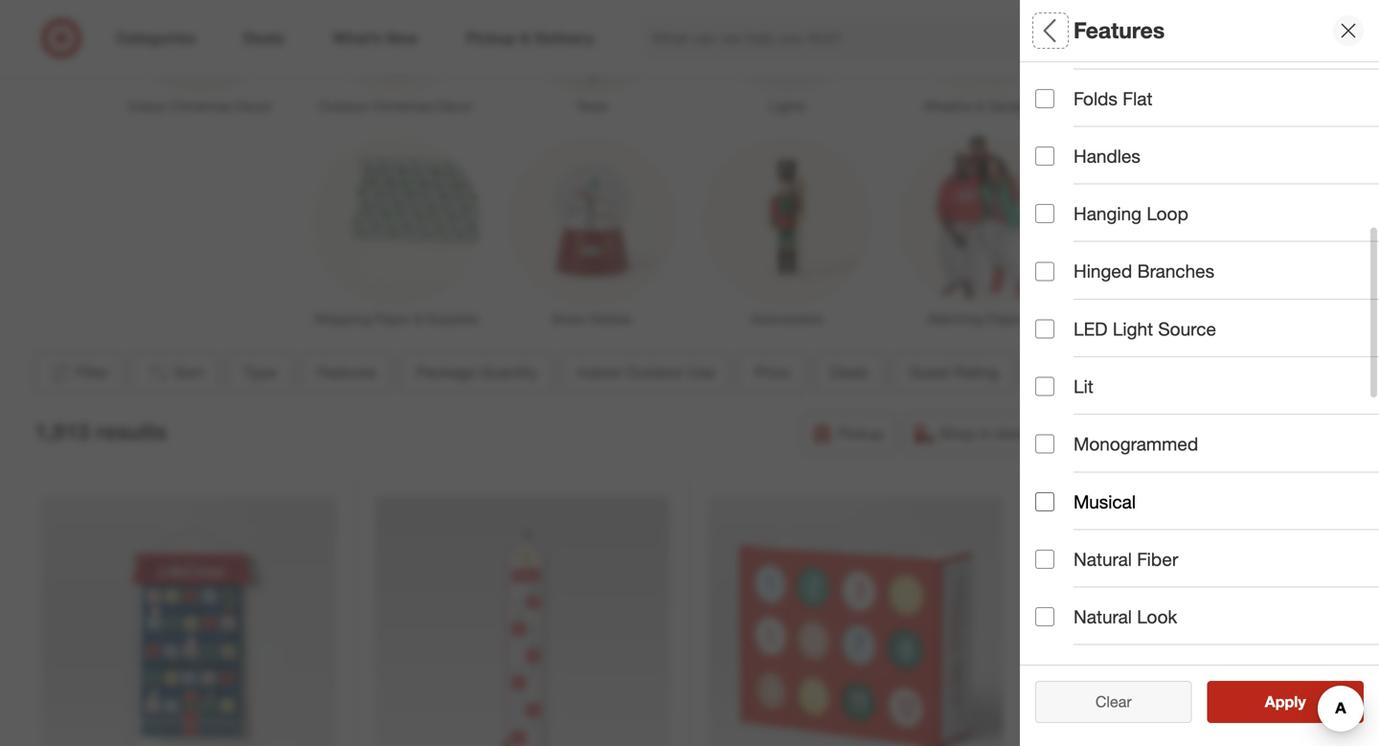 Task type: describe. For each thing, give the bounding box(es) containing it.
shop in store
[[939, 424, 1031, 443]]

christmas for outdoor
[[372, 98, 433, 114]]

handles
[[1074, 145, 1141, 167]]

0 vertical spatial deals
[[830, 363, 869, 382]]

0 vertical spatial lights
[[769, 98, 806, 114]]

LED Light Source checkbox
[[1035, 319, 1055, 338]]

1 vertical spatial package
[[416, 363, 476, 382]]

clear all
[[1086, 692, 1141, 711]]

apply button
[[1207, 681, 1364, 723]]

pickup button
[[802, 413, 896, 455]]

fiber
[[1137, 548, 1178, 570]]

pickup
[[837, 424, 884, 443]]

1,913 results
[[34, 418, 167, 445]]

0 horizontal spatial package quantity
[[416, 363, 538, 382]]

deals button inside all filters dialog
[[1035, 397, 1379, 465]]

paper
[[375, 310, 410, 327]]

snow globes link
[[494, 133, 690, 329]]

delivery
[[1161, 424, 1216, 443]]

features inside all filters dialog
[[1035, 149, 1111, 171]]

wrapping
[[314, 310, 371, 327]]

What can we help you find? suggestions appear below search field
[[641, 17, 1118, 59]]

ornaments
[[1145, 98, 1212, 114]]

nutcrackers link
[[690, 133, 885, 329]]

monogrammed
[[1074, 433, 1198, 455]]

same day delivery button
[[1051, 413, 1228, 455]]

1 horizontal spatial outdoor
[[627, 363, 683, 382]]

light
[[1113, 318, 1153, 340]]

all filters
[[1035, 17, 1127, 44]]

0 vertical spatial indoor outdoor use button
[[1035, 263, 1379, 330]]

Hinged Branches checkbox
[[1035, 262, 1055, 281]]

1 vertical spatial use
[[688, 363, 715, 382]]

sort
[[174, 363, 204, 382]]

1 horizontal spatial guest rating button
[[1035, 465, 1379, 532]]

all filters dialog
[[1020, 0, 1379, 746]]

1,913
[[34, 418, 90, 445]]

same
[[1086, 424, 1126, 443]]

clear for clear all
[[1086, 692, 1122, 711]]

apply
[[1265, 692, 1306, 711]]

pajamas
[[987, 310, 1038, 327]]

blinking
[[1114, 663, 1179, 685]]

outdoor christmas decor link
[[298, 0, 494, 116]]

type inside all filters dialog
[[1035, 82, 1076, 104]]

clear all button
[[1035, 681, 1192, 723]]

hinged branches
[[1074, 260, 1215, 282]]

Natural Look checkbox
[[1035, 607, 1055, 626]]

christmas for indoor
[[171, 98, 232, 114]]

1 vertical spatial &
[[414, 310, 423, 327]]

clear button
[[1035, 681, 1192, 723]]

0 horizontal spatial quantity
[[480, 363, 538, 382]]

1 vertical spatial type
[[244, 363, 277, 382]]

all
[[1035, 17, 1062, 44]]

led light source
[[1074, 318, 1216, 340]]

filter button
[[34, 352, 124, 394]]

Folds Flat checkbox
[[1035, 89, 1055, 108]]

loop
[[1147, 203, 1188, 225]]

hanging
[[1074, 203, 1142, 225]]

Natural Fiber checkbox
[[1035, 550, 1055, 569]]

hanging loop
[[1074, 203, 1188, 225]]

price inside all filters dialog
[[1035, 350, 1080, 372]]

see results
[[1245, 692, 1326, 711]]

2 vertical spatial indoor
[[578, 363, 622, 382]]

search
[[1104, 31, 1150, 49]]

ornaments link
[[1081, 0, 1277, 116]]

clear for clear
[[1096, 692, 1132, 711]]

features dialog
[[1020, 0, 1379, 746]]

lit
[[1074, 375, 1094, 397]]

matching
[[928, 310, 984, 327]]

snow globes
[[552, 310, 632, 327]]

outdoor inside all filters dialog
[[1097, 283, 1168, 305]]

matching pajamas
[[928, 310, 1038, 327]]

Monogrammed checkbox
[[1035, 435, 1055, 454]]

0 vertical spatial guest rating button
[[893, 352, 1015, 394]]

wreaths & garlands link
[[885, 0, 1081, 116]]

branches
[[1137, 260, 1215, 282]]

decor for indoor christmas decor
[[236, 98, 272, 114]]

0 vertical spatial package quantity button
[[1035, 196, 1379, 263]]

guest inside all filters dialog
[[1035, 484, 1086, 506]]

hinged
[[1074, 260, 1132, 282]]

features inside dialog
[[1074, 17, 1165, 44]]

indoor outdoor use inside all filters dialog
[[1035, 283, 1207, 305]]

lights link
[[690, 0, 885, 116]]

natural fiber
[[1074, 548, 1178, 570]]

natural for natural look
[[1074, 606, 1132, 628]]

flat
[[1123, 87, 1153, 109]]

matching pajamas link
[[885, 133, 1081, 329]]

search button
[[1104, 17, 1150, 63]]



Task type: locate. For each thing, give the bounding box(es) containing it.
led
[[1074, 318, 1108, 340]]

price up lit option
[[1035, 350, 1080, 372]]

2 decor from the left
[[437, 98, 473, 114]]

0 vertical spatial results
[[96, 418, 167, 445]]

package down supplies
[[416, 363, 476, 382]]

1 horizontal spatial indoor outdoor use
[[1035, 283, 1207, 305]]

0 horizontal spatial rating
[[954, 363, 999, 382]]

results right see
[[1277, 692, 1326, 711]]

0 horizontal spatial lights
[[769, 98, 806, 114]]

deals button
[[814, 352, 885, 394], [1035, 397, 1379, 465]]

Handles checkbox
[[1035, 147, 1055, 166]]

indoor christmas decor
[[129, 98, 272, 114]]

Musical checkbox
[[1035, 492, 1055, 511]]

1 horizontal spatial price
[[1035, 350, 1080, 372]]

1 vertical spatial rating
[[1092, 484, 1148, 506]]

guest rating button down matching
[[893, 352, 1015, 394]]

21" fabric 'days 'til christmas' hanging advent calendar blue/red - wondershop™ image
[[42, 497, 337, 746], [42, 497, 337, 746]]

0 horizontal spatial features button
[[301, 352, 392, 394]]

price button up delivery
[[1035, 330, 1379, 397]]

0 horizontal spatial use
[[688, 363, 715, 382]]

1 horizontal spatial type
[[1035, 82, 1076, 104]]

type button
[[1035, 62, 1379, 129], [228, 352, 293, 394]]

trees
[[576, 98, 608, 114]]

natural
[[1074, 548, 1132, 570], [1074, 606, 1132, 628]]

indoor
[[129, 98, 167, 114], [1035, 283, 1092, 305], [578, 363, 622, 382]]

natural left fiber
[[1074, 548, 1132, 570]]

1 horizontal spatial deals button
[[1035, 397, 1379, 465]]

0 vertical spatial deals button
[[814, 352, 885, 394]]

0 horizontal spatial deals button
[[814, 352, 885, 394]]

0 vertical spatial use
[[1173, 283, 1207, 305]]

1 horizontal spatial indoor
[[578, 363, 622, 382]]

look
[[1137, 606, 1177, 628]]

1 clear from the left
[[1086, 692, 1122, 711]]

folds
[[1074, 87, 1118, 109]]

package quantity button
[[1035, 196, 1379, 263], [400, 352, 554, 394]]

quantity inside all filters dialog
[[1115, 216, 1189, 238]]

price down nutcrackers
[[755, 363, 790, 382]]

natural left the look
[[1074, 606, 1132, 628]]

0 horizontal spatial guest rating button
[[893, 352, 1015, 394]]

0 vertical spatial rating
[[954, 363, 999, 382]]

1 horizontal spatial christmas
[[372, 98, 433, 114]]

2 natural from the top
[[1074, 606, 1132, 628]]

1 horizontal spatial type button
[[1035, 62, 1379, 129]]

guest rating button down delivery
[[1035, 465, 1379, 532]]

non-blinking lights
[[1074, 663, 1234, 685]]

decor for outdoor christmas decor
[[437, 98, 473, 114]]

source
[[1158, 318, 1216, 340]]

package quantity inside all filters dialog
[[1035, 216, 1189, 238]]

1 vertical spatial features
[[1035, 149, 1111, 171]]

0 horizontal spatial indoor outdoor use button
[[562, 352, 731, 394]]

shop in store button
[[904, 413, 1043, 455]]

0 horizontal spatial &
[[414, 310, 423, 327]]

0 horizontal spatial package quantity button
[[400, 352, 554, 394]]

in
[[980, 424, 992, 443]]

price button down nutcrackers
[[739, 352, 806, 394]]

1 horizontal spatial guest
[[1035, 484, 1086, 506]]

1 vertical spatial deals button
[[1035, 397, 1379, 465]]

features
[[1074, 17, 1165, 44], [1035, 149, 1111, 171], [317, 363, 376, 382]]

1 horizontal spatial guest rating
[[1035, 484, 1148, 506]]

see
[[1245, 692, 1272, 711]]

deals down lit option
[[1035, 417, 1084, 439]]

results right 1,913
[[96, 418, 167, 445]]

1 vertical spatial outdoor
[[1097, 283, 1168, 305]]

supplies
[[426, 310, 478, 327]]

0 horizontal spatial decor
[[236, 98, 272, 114]]

package quantity down supplies
[[416, 363, 538, 382]]

see results button
[[1207, 681, 1364, 723]]

price button
[[1035, 330, 1379, 397], [739, 352, 806, 394]]

folds flat
[[1074, 87, 1153, 109]]

theme down led light source checkbox
[[1039, 363, 1086, 382]]

0 horizontal spatial price
[[755, 363, 790, 382]]

1 vertical spatial quantity
[[480, 363, 538, 382]]

natural for natural fiber
[[1074, 548, 1132, 570]]

1 vertical spatial lights
[[1184, 663, 1234, 685]]

Lit checkbox
[[1035, 377, 1055, 396]]

clear inside all filters dialog
[[1086, 692, 1122, 711]]

guest down matching
[[909, 363, 950, 382]]

1 horizontal spatial lights
[[1184, 663, 1234, 685]]

1 vertical spatial type button
[[228, 352, 293, 394]]

nutcrackers
[[751, 310, 824, 327]]

same day delivery
[[1086, 424, 1216, 443]]

filters
[[1068, 17, 1127, 44]]

christmas inside indoor christmas decor link
[[171, 98, 232, 114]]

package inside all filters dialog
[[1035, 216, 1110, 238]]

2 christmas from the left
[[372, 98, 433, 114]]

1 vertical spatial indoor
[[1035, 283, 1092, 305]]

rating inside all filters dialog
[[1092, 484, 1148, 506]]

indoor outdoor use button
[[1035, 263, 1379, 330], [562, 352, 731, 394]]

results inside button
[[1277, 692, 1326, 711]]

indoor outdoor use down hinged
[[1035, 283, 1207, 305]]

1 christmas from the left
[[171, 98, 232, 114]]

&
[[976, 98, 985, 114], [414, 310, 423, 327]]

0 horizontal spatial type
[[244, 363, 277, 382]]

1 natural from the top
[[1074, 548, 1132, 570]]

guest down 'monogrammed' option
[[1035, 484, 1086, 506]]

garlands
[[988, 98, 1043, 114]]

package quantity
[[1035, 216, 1189, 238], [416, 363, 538, 382]]

indoor outdoor use
[[1035, 283, 1207, 305], [578, 363, 715, 382]]

0 vertical spatial type button
[[1035, 62, 1379, 129]]

1 horizontal spatial package quantity button
[[1035, 196, 1379, 263]]

1 vertical spatial theme button
[[1035, 532, 1379, 599]]

0 vertical spatial outdoor
[[319, 98, 369, 114]]

1 horizontal spatial decor
[[437, 98, 473, 114]]

2 horizontal spatial indoor
[[1035, 283, 1092, 305]]

use inside all filters dialog
[[1173, 283, 1207, 305]]

0 horizontal spatial guest
[[909, 363, 950, 382]]

1 vertical spatial natural
[[1074, 606, 1132, 628]]

0 horizontal spatial price button
[[739, 352, 806, 394]]

features button down the wrapping
[[301, 352, 392, 394]]

all
[[1126, 692, 1141, 711]]

0 horizontal spatial guest rating
[[909, 363, 999, 382]]

indoor inside all filters dialog
[[1035, 283, 1092, 305]]

48" fabric hanging christmas advent calendar with gingerbread man counter white - wondershop™ image
[[375, 497, 670, 746], [375, 497, 670, 746]]

0 vertical spatial &
[[976, 98, 985, 114]]

trees link
[[494, 0, 690, 116]]

rating down "monogrammed"
[[1092, 484, 1148, 506]]

1 horizontal spatial indoor outdoor use button
[[1035, 263, 1379, 330]]

0 vertical spatial features button
[[1035, 129, 1379, 196]]

1 horizontal spatial package quantity
[[1035, 216, 1189, 238]]

1 vertical spatial package quantity button
[[400, 352, 554, 394]]

0 vertical spatial type
[[1035, 82, 1076, 104]]

0 horizontal spatial indoor outdoor use
[[578, 363, 715, 382]]

1 horizontal spatial results
[[1277, 692, 1326, 711]]

1 horizontal spatial use
[[1173, 283, 1207, 305]]

musical
[[1074, 491, 1136, 513]]

package quantity up hinged
[[1035, 216, 1189, 238]]

guest rating inside all filters dialog
[[1035, 484, 1148, 506]]

0 vertical spatial guest
[[909, 363, 950, 382]]

color
[[1035, 618, 1082, 640]]

1 vertical spatial indoor outdoor use
[[578, 363, 715, 382]]

package up hinged branches checkbox
[[1035, 216, 1110, 238]]

guest
[[909, 363, 950, 382], [1035, 484, 1086, 506]]

& right paper
[[414, 310, 423, 327]]

results for 1,913 results
[[96, 418, 167, 445]]

0 vertical spatial package
[[1035, 216, 1110, 238]]

theme button down led light source checkbox
[[1022, 352, 1102, 394]]

results
[[96, 418, 167, 445], [1277, 692, 1326, 711]]

2 clear from the left
[[1096, 692, 1132, 711]]

type right sort
[[244, 363, 277, 382]]

1 horizontal spatial rating
[[1092, 484, 1148, 506]]

type down all
[[1035, 82, 1076, 104]]

0 vertical spatial guest rating
[[909, 363, 999, 382]]

guest rating
[[909, 363, 999, 382], [1035, 484, 1148, 506]]

theme
[[1039, 363, 1086, 382], [1035, 551, 1094, 573]]

features button
[[1035, 129, 1379, 196], [301, 352, 392, 394]]

rating down matching pajamas
[[954, 363, 999, 382]]

0 vertical spatial features
[[1074, 17, 1165, 44]]

1 vertical spatial guest rating button
[[1035, 465, 1379, 532]]

christmas
[[171, 98, 232, 114], [372, 98, 433, 114]]

0 horizontal spatial type button
[[228, 352, 293, 394]]

clear inside features dialog
[[1096, 692, 1132, 711]]

deals inside all filters dialog
[[1035, 417, 1084, 439]]

2 horizontal spatial outdoor
[[1097, 283, 1168, 305]]

2 vertical spatial outdoor
[[627, 363, 683, 382]]

quantity
[[1115, 216, 1189, 238], [480, 363, 538, 382]]

theme inside all filters dialog
[[1035, 551, 1094, 573]]

0 horizontal spatial package
[[416, 363, 476, 382]]

2 vertical spatial features
[[317, 363, 376, 382]]

1 vertical spatial indoor outdoor use button
[[562, 352, 731, 394]]

globes
[[589, 310, 632, 327]]

0 vertical spatial indoor outdoor use
[[1035, 283, 1207, 305]]

1 horizontal spatial quantity
[[1115, 216, 1189, 238]]

rating
[[954, 363, 999, 382], [1092, 484, 1148, 506]]

wrapping paper & supplies
[[314, 310, 478, 327]]

Hanging Loop checkbox
[[1035, 204, 1055, 223]]

color button
[[1035, 599, 1379, 666]]

guest rating down matching
[[909, 363, 999, 382]]

snow
[[552, 310, 585, 327]]

sort button
[[131, 352, 220, 394]]

day
[[1130, 424, 1157, 443]]

& right wreaths
[[976, 98, 985, 114]]

christmas inside outdoor christmas decor link
[[372, 98, 433, 114]]

indoor outdoor use down globes
[[578, 363, 715, 382]]

store
[[996, 424, 1031, 443]]

results for see results
[[1277, 692, 1326, 711]]

non-
[[1074, 663, 1114, 685]]

0 horizontal spatial christmas
[[171, 98, 232, 114]]

guest rating down same
[[1035, 484, 1148, 506]]

theme button up the look
[[1035, 532, 1379, 599]]

1 horizontal spatial &
[[976, 98, 985, 114]]

1 horizontal spatial deals
[[1035, 417, 1084, 439]]

type
[[1035, 82, 1076, 104], [244, 363, 277, 382]]

clear
[[1086, 692, 1122, 711], [1096, 692, 1132, 711]]

lights inside features dialog
[[1184, 663, 1234, 685]]

natural look
[[1074, 606, 1177, 628]]

wrapping paper & supplies link
[[298, 133, 494, 329]]

lights
[[769, 98, 806, 114], [1184, 663, 1234, 685]]

1 horizontal spatial price button
[[1035, 330, 1379, 397]]

1 vertical spatial guest
[[1035, 484, 1086, 506]]

filter
[[76, 363, 109, 382]]

1 vertical spatial deals
[[1035, 417, 1084, 439]]

deals
[[830, 363, 869, 382], [1035, 417, 1084, 439]]

wreaths
[[924, 98, 973, 114]]

1 vertical spatial package quantity
[[416, 363, 538, 382]]

0 horizontal spatial outdoor
[[319, 98, 369, 114]]

wreaths & garlands
[[924, 98, 1043, 114]]

1 vertical spatial guest rating
[[1035, 484, 1148, 506]]

13"x16.5" christmas countdown punch box red - wondershop™ image
[[708, 497, 1003, 746], [708, 497, 1003, 746]]

0 vertical spatial theme button
[[1022, 352, 1102, 394]]

shop
[[939, 424, 976, 443]]

deals up the pickup button
[[830, 363, 869, 382]]

18.78" battery operated lit 'sleeps 'til christmas' wood countdown sign cream - wondershop™ image
[[1042, 497, 1338, 746], [1042, 497, 1338, 746]]

0 vertical spatial theme
[[1039, 363, 1086, 382]]

0 vertical spatial package quantity
[[1035, 216, 1189, 238]]

0 horizontal spatial deals
[[830, 363, 869, 382]]

theme up natural look checkbox
[[1035, 551, 1094, 573]]

1 vertical spatial results
[[1277, 692, 1326, 711]]

outdoor
[[319, 98, 369, 114], [1097, 283, 1168, 305], [627, 363, 683, 382]]

0 vertical spatial natural
[[1074, 548, 1132, 570]]

indoor christmas decor link
[[102, 0, 298, 116]]

package
[[1035, 216, 1110, 238], [416, 363, 476, 382]]

0 horizontal spatial results
[[96, 418, 167, 445]]

theme button
[[1022, 352, 1102, 394], [1035, 532, 1379, 599]]

0 horizontal spatial indoor
[[129, 98, 167, 114]]

0 vertical spatial indoor
[[129, 98, 167, 114]]

1 horizontal spatial features button
[[1035, 129, 1379, 196]]

decor
[[236, 98, 272, 114], [437, 98, 473, 114]]

features button down ornaments
[[1035, 129, 1379, 196]]

outdoor christmas decor
[[319, 98, 473, 114]]

1 decor from the left
[[236, 98, 272, 114]]

1 vertical spatial features button
[[301, 352, 392, 394]]



Task type: vqa. For each thing, say whether or not it's contained in the screenshot.
the left GUEST
yes



